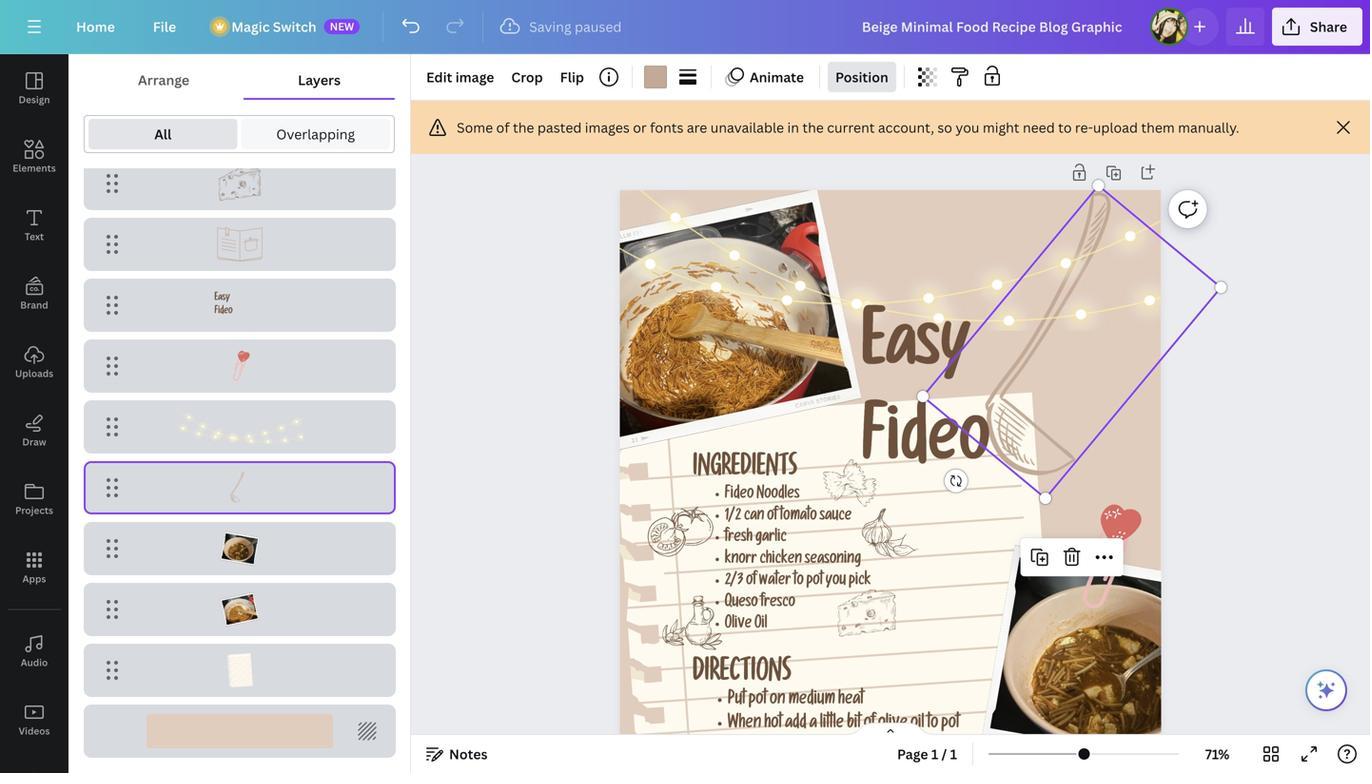 Task type: locate. For each thing, give the bounding box(es) containing it.
main menu bar
[[0, 0, 1371, 54]]

fonts
[[650, 119, 684, 137]]

0 horizontal spatial to
[[794, 575, 804, 591]]

home link
[[61, 8, 130, 46]]

2 vertical spatial pot
[[942, 717, 960, 734]]

2 vertical spatial to
[[928, 717, 939, 734]]

uploads
[[15, 367, 53, 380]]

0 horizontal spatial you
[[826, 575, 847, 591]]

switch
[[273, 18, 317, 36]]

1 vertical spatial to
[[794, 575, 804, 591]]

of right bit
[[864, 717, 876, 734]]

home
[[76, 18, 115, 36]]

draw
[[22, 436, 46, 449]]

#c8a994 image
[[644, 66, 667, 89]]

2 the from the left
[[803, 119, 824, 137]]

laddle icon image
[[924, 186, 1222, 499], [224, 471, 256, 505]]

might
[[983, 119, 1020, 137]]

0 horizontal spatial the
[[513, 119, 534, 137]]

0 horizontal spatial 1
[[932, 746, 939, 764]]

0 horizontal spatial easy
[[215, 294, 230, 304]]

0 vertical spatial easy
[[215, 294, 230, 304]]

1 horizontal spatial fideo
[[725, 488, 754, 504]]

pot
[[807, 575, 824, 591], [749, 693, 767, 711], [942, 717, 960, 734]]

2 vertical spatial fideo
[[725, 488, 754, 504]]

1 horizontal spatial pot
[[807, 575, 824, 591]]

need
[[1023, 119, 1055, 137]]

animate button
[[720, 62, 812, 92]]

1 horizontal spatial the
[[803, 119, 824, 137]]

1 the from the left
[[513, 119, 534, 137]]

fideo inside fideo noodles 1/2 can of tomato sauce fresh garlic knorr chicken seasoning 2/3 of water to pot you pick queso fresco olive oil
[[725, 488, 754, 504]]

put
[[728, 693, 746, 711]]

knorr
[[725, 553, 758, 569]]

fideo
[[215, 307, 233, 317], [862, 413, 990, 484], [725, 488, 754, 504]]

easy inside easy fideo
[[215, 294, 230, 304]]

image
[[456, 68, 494, 86]]

the right in
[[803, 119, 824, 137]]

pot up /
[[942, 717, 960, 734]]

seasoning
[[805, 553, 862, 569]]

2 horizontal spatial pot
[[942, 717, 960, 734]]

tomato
[[781, 510, 817, 526]]

easy fideo
[[215, 294, 233, 317]]

0 vertical spatial pot
[[807, 575, 824, 591]]

text button
[[0, 191, 69, 260]]

0 vertical spatial you
[[956, 119, 980, 137]]

1 vertical spatial you
[[826, 575, 847, 591]]

easy
[[215, 294, 230, 304], [862, 319, 971, 390]]

Overlapping button
[[241, 119, 390, 149]]

#c8a994 image
[[644, 66, 667, 89]]

2/3
[[725, 575, 744, 591]]

text
[[25, 230, 44, 243]]

1 vertical spatial fideo
[[862, 413, 990, 484]]

current
[[827, 119, 875, 137]]

brand
[[20, 299, 48, 312]]

file button
[[138, 8, 192, 46]]

images
[[585, 119, 630, 137]]

pot down seasoning
[[807, 575, 824, 591]]

new
[[330, 19, 354, 33]]

1 horizontal spatial easy
[[862, 319, 971, 390]]

to right oil
[[928, 717, 939, 734]]

elements button
[[0, 123, 69, 191]]

you inside fideo noodles 1/2 can of tomato sauce fresh garlic knorr chicken seasoning 2/3 of water to pot you pick queso fresco olive oil
[[826, 575, 847, 591]]

1
[[932, 746, 939, 764], [951, 746, 958, 764]]

them
[[1142, 119, 1175, 137]]

1 vertical spatial easy
[[862, 319, 971, 390]]

videos
[[19, 725, 50, 738]]

saving
[[529, 18, 572, 36]]

paused
[[575, 18, 622, 36]]

flip
[[560, 68, 584, 86]]

1 right /
[[951, 746, 958, 764]]

1 left /
[[932, 746, 939, 764]]

0 vertical spatial fideo
[[215, 307, 233, 317]]

you
[[956, 119, 980, 137], [826, 575, 847, 591]]

olive oil hand drawn image
[[663, 596, 723, 650]]

audio
[[21, 657, 48, 670]]

you down seasoning
[[826, 575, 847, 591]]

crop
[[512, 68, 543, 86]]

1 horizontal spatial to
[[928, 717, 939, 734]]

1 horizontal spatial 1
[[951, 746, 958, 764]]

/
[[942, 746, 947, 764]]

fideo for fideo noodles 1/2 can of tomato sauce fresh garlic knorr chicken seasoning 2/3 of water to pot you pick queso fresco olive oil
[[725, 488, 754, 504]]

2 horizontal spatial fideo
[[862, 413, 990, 484]]

the
[[513, 119, 534, 137], [803, 119, 824, 137]]

audio button
[[0, 618, 69, 686]]

on
[[770, 693, 786, 711]]

1 vertical spatial pot
[[749, 693, 767, 711]]

a
[[810, 717, 818, 734]]

directions
[[693, 663, 792, 691]]

all
[[154, 125, 172, 143]]

videos button
[[0, 686, 69, 755]]

projects
[[15, 505, 53, 517]]

apps
[[22, 573, 46, 586]]

are
[[687, 119, 708, 137]]

the left pasted
[[513, 119, 534, 137]]

Design title text field
[[847, 8, 1143, 46]]

you right the so
[[956, 119, 980, 137]]

of right the some
[[496, 119, 510, 137]]

olive
[[879, 717, 908, 734]]

to left re-
[[1059, 119, 1072, 137]]

0 vertical spatial to
[[1059, 119, 1072, 137]]

crop button
[[504, 62, 551, 92]]

noodles
[[757, 488, 800, 504]]

edit image button
[[419, 62, 502, 92]]

saving paused
[[529, 18, 622, 36]]

pot left on
[[749, 693, 767, 711]]

grey line cookbook icon isolated on white background. cooking book icon. recipe book. fork and knife icons. cutlery symbol.  vector illustration image
[[217, 228, 262, 262]]

unavailable
[[711, 119, 784, 137]]

easy for easy
[[862, 319, 971, 390]]

to
[[1059, 119, 1072, 137], [794, 575, 804, 591], [928, 717, 939, 734]]

to right water on the right of the page
[[794, 575, 804, 591]]

little
[[820, 717, 844, 734]]



Task type: describe. For each thing, give the bounding box(es) containing it.
2 horizontal spatial to
[[1059, 119, 1072, 137]]

apps button
[[0, 534, 69, 603]]

some of the pasted images or fonts are unavailable in the current account, so you might need to re-upload them manually.
[[457, 119, 1240, 137]]

position button
[[828, 62, 896, 92]]

edit image
[[426, 68, 494, 86]]

fideo for fideo
[[862, 413, 990, 484]]

layers
[[298, 71, 341, 89]]

magic switch
[[231, 18, 317, 36]]

to inside put pot on medium heat when hot add a little bit of olive oil to pot
[[928, 717, 939, 734]]

easy for easy fideo
[[215, 294, 230, 304]]

side panel tab list
[[0, 54, 69, 774]]

brand button
[[0, 260, 69, 328]]

chicken
[[760, 553, 803, 569]]

page
[[898, 746, 929, 764]]

re-
[[1076, 119, 1094, 137]]

71%
[[1206, 746, 1230, 764]]

layers button
[[244, 62, 395, 98]]

pick
[[849, 575, 871, 591]]

1 1 from the left
[[932, 746, 939, 764]]

sauce
[[820, 510, 852, 526]]

arrange button
[[84, 62, 244, 98]]

1 horizontal spatial laddle icon image
[[924, 186, 1222, 499]]

0 horizontal spatial fideo
[[215, 307, 233, 317]]

fresco
[[761, 596, 796, 613]]

page 1 / 1
[[898, 746, 958, 764]]

1/2
[[725, 510, 742, 526]]

or
[[633, 119, 647, 137]]

71% button
[[1187, 740, 1249, 770]]

arrange
[[138, 71, 190, 89]]

upload
[[1094, 119, 1138, 137]]

animate
[[750, 68, 804, 86]]

so
[[938, 119, 953, 137]]

some
[[457, 119, 493, 137]]

share
[[1311, 18, 1348, 36]]

to inside fideo noodles 1/2 can of tomato sauce fresh garlic knorr chicken seasoning 2/3 of water to pot you pick queso fresco olive oil
[[794, 575, 804, 591]]

canva assistant image
[[1316, 680, 1338, 703]]

All button
[[89, 119, 237, 149]]

oil
[[755, 618, 768, 634]]

design
[[19, 93, 50, 106]]

saving paused status
[[491, 15, 631, 38]]

queso
[[725, 596, 758, 613]]

notes button
[[419, 740, 495, 770]]

position
[[836, 68, 889, 86]]

account,
[[878, 119, 935, 137]]

fresh
[[725, 531, 753, 548]]

heat
[[839, 693, 864, 711]]

of right the can
[[768, 510, 778, 526]]

0 horizontal spatial laddle icon image
[[224, 471, 256, 505]]

0 horizontal spatial pot
[[749, 693, 767, 711]]

show pages image
[[845, 722, 937, 738]]

can
[[744, 510, 765, 526]]

water
[[760, 575, 791, 591]]

edit
[[426, 68, 453, 86]]

in
[[788, 119, 800, 137]]

notes
[[449, 746, 488, 764]]

flip button
[[553, 62, 592, 92]]

garlic
[[756, 531, 787, 548]]

2 1 from the left
[[951, 746, 958, 764]]

bit
[[847, 717, 861, 734]]

magic
[[231, 18, 270, 36]]

fideo noodles 1/2 can of tomato sauce fresh garlic knorr chicken seasoning 2/3 of water to pot you pick queso fresco olive oil
[[725, 488, 871, 634]]

hot
[[765, 717, 783, 734]]

add
[[786, 717, 807, 734]]

projects button
[[0, 465, 69, 534]]

put pot on medium heat when hot add a little bit of olive oil to pot
[[728, 693, 960, 734]]

oil
[[911, 717, 925, 734]]

uploads button
[[0, 328, 69, 397]]

when
[[728, 717, 762, 734]]

ingredients
[[693, 458, 798, 484]]

elements
[[13, 162, 56, 175]]

manually.
[[1179, 119, 1240, 137]]

share button
[[1273, 8, 1363, 46]]

1 horizontal spatial you
[[956, 119, 980, 137]]

medium
[[789, 693, 836, 711]]

overlapping
[[276, 125, 355, 143]]

pot inside fideo noodles 1/2 can of tomato sauce fresh garlic knorr chicken seasoning 2/3 of water to pot you pick queso fresco olive oil
[[807, 575, 824, 591]]

of right 2/3
[[746, 575, 757, 591]]

design button
[[0, 54, 69, 123]]

of inside put pot on medium heat when hot add a little bit of olive oil to pot
[[864, 717, 876, 734]]

draw button
[[0, 397, 69, 465]]

farfalle pasta illustration image
[[824, 460, 877, 507]]

file
[[153, 18, 176, 36]]

olive
[[725, 618, 752, 634]]



Task type: vqa. For each thing, say whether or not it's contained in the screenshot.
Corporate
no



